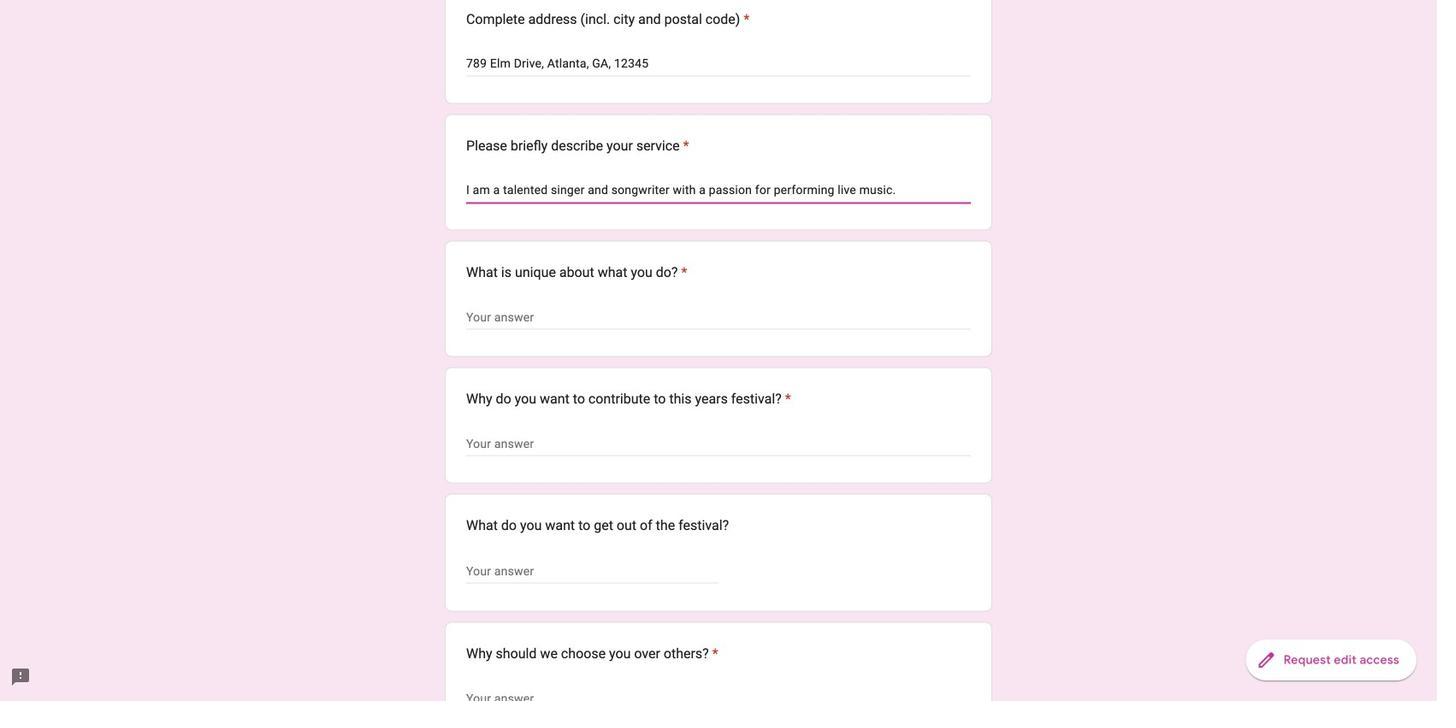 Task type: describe. For each thing, give the bounding box(es) containing it.
heading for 1st your answer text field from the bottom of the page
[[466, 644, 719, 664]]

1 your answer text field from the top
[[466, 182, 971, 202]]

heading for 2nd your answer text box from the bottom
[[466, 136, 689, 156]]

2 your answer text field from the top
[[466, 435, 971, 456]]

required question element for 2nd your answer text field from the top of the page
[[678, 262, 688, 283]]

3 your answer text field from the top
[[466, 690, 971, 702]]

heading for 2nd your answer text field from the top of the page
[[466, 262, 688, 283]]

report a problem to google image
[[10, 667, 31, 688]]



Task type: vqa. For each thing, say whether or not it's contained in the screenshot.
Oct 31, 2023 inside Photo album option
no



Task type: locate. For each thing, give the bounding box(es) containing it.
4 heading from the top
[[466, 389, 791, 409]]

1 heading from the top
[[466, 9, 750, 30]]

required question element for 1st your answer text field from the bottom of the page
[[709, 644, 719, 664]]

heading for third your answer text field from the bottom
[[466, 9, 750, 30]]

None text field
[[466, 562, 719, 582]]

2 your answer text field from the top
[[466, 308, 971, 329]]

5 heading from the top
[[466, 644, 719, 664]]

0 vertical spatial your answer text field
[[466, 182, 971, 202]]

1 your answer text field from the top
[[466, 55, 971, 76]]

1 vertical spatial your answer text field
[[466, 435, 971, 456]]

heading for 1st your answer text box from the bottom
[[466, 389, 791, 409]]

2 vertical spatial your answer text field
[[466, 690, 971, 702]]

required question element for third your answer text field from the bottom
[[740, 9, 750, 30]]

3 heading from the top
[[466, 262, 688, 283]]

Your answer text field
[[466, 55, 971, 76], [466, 308, 971, 329], [466, 690, 971, 702]]

Your answer text field
[[466, 182, 971, 202], [466, 435, 971, 456]]

0 vertical spatial your answer text field
[[466, 55, 971, 76]]

2 heading from the top
[[466, 136, 689, 156]]

required question element
[[740, 9, 750, 30], [680, 136, 689, 156], [678, 262, 688, 283], [782, 389, 791, 409], [709, 644, 719, 664]]

1 vertical spatial your answer text field
[[466, 308, 971, 329]]

heading
[[466, 9, 750, 30], [466, 136, 689, 156], [466, 262, 688, 283], [466, 389, 791, 409], [466, 644, 719, 664]]



